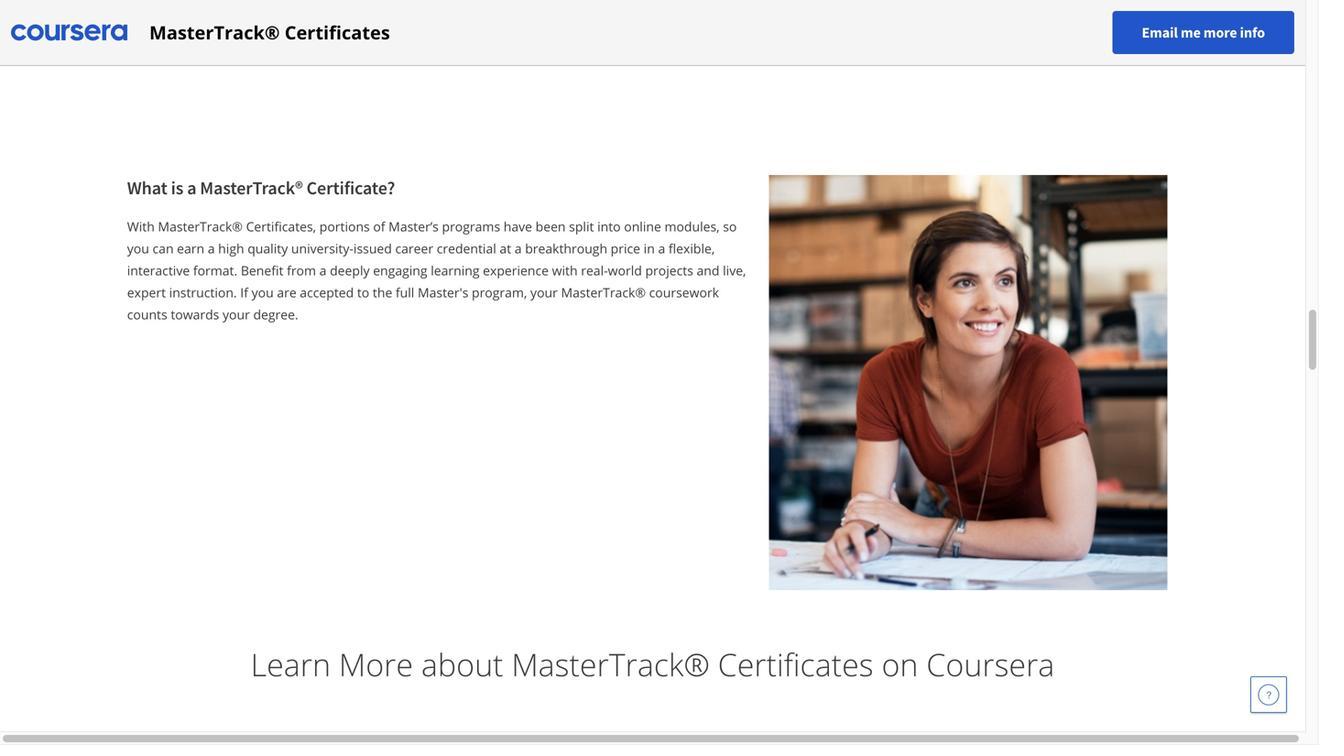 Task type: describe. For each thing, give the bounding box(es) containing it.
online
[[624, 218, 661, 235]]

with
[[552, 262, 578, 279]]

info
[[1240, 23, 1266, 42]]

what is a mastertrack® certificate?
[[127, 176, 395, 199]]

quality
[[248, 240, 288, 257]]

a right in
[[658, 240, 666, 257]]

a right at
[[515, 240, 522, 257]]

is
[[171, 176, 184, 199]]

issued
[[354, 240, 392, 257]]

programs
[[442, 218, 500, 235]]

full
[[396, 284, 415, 301]]

university-
[[291, 240, 354, 257]]

the
[[373, 284, 392, 301]]

master's
[[418, 284, 469, 301]]

degree.
[[253, 306, 298, 323]]

to
[[357, 284, 370, 301]]

email
[[1142, 23, 1178, 42]]

about
[[421, 643, 504, 685]]

a left the "high"
[[208, 240, 215, 257]]

a right is
[[187, 176, 196, 199]]

help center image
[[1258, 684, 1280, 706]]

credential
[[437, 240, 496, 257]]

what
[[127, 176, 167, 199]]

career
[[395, 240, 434, 257]]

program,
[[472, 284, 527, 301]]

benefit
[[241, 262, 284, 279]]

world
[[608, 262, 642, 279]]

modules,
[[665, 218, 720, 235]]

coursera
[[927, 643, 1055, 685]]

accepted
[[300, 284, 354, 301]]

more
[[339, 643, 413, 685]]

portions
[[320, 218, 370, 235]]

flexible,
[[669, 240, 715, 257]]

certificate?
[[307, 176, 395, 199]]

engaging
[[373, 262, 428, 279]]

deeply
[[330, 262, 370, 279]]

experience
[[483, 262, 549, 279]]

master's
[[389, 218, 439, 235]]

earn
[[177, 240, 204, 257]]

and
[[697, 262, 720, 279]]

from
[[287, 262, 316, 279]]

expert
[[127, 284, 166, 301]]

more
[[1204, 23, 1238, 42]]

0 vertical spatial your
[[531, 284, 558, 301]]

1 horizontal spatial you
[[252, 284, 274, 301]]

coursera image
[[11, 18, 127, 47]]

are
[[277, 284, 297, 301]]

learn more about mastertrack® certificates on coursera
[[251, 643, 1055, 685]]

price
[[611, 240, 641, 257]]

real-
[[581, 262, 608, 279]]

format.
[[193, 262, 238, 279]]



Task type: vqa. For each thing, say whether or not it's contained in the screenshot.
the leftmost motivated
no



Task type: locate. For each thing, give the bounding box(es) containing it.
1 vertical spatial you
[[252, 284, 274, 301]]

counts
[[127, 306, 167, 323]]

breakthrough
[[525, 240, 608, 257]]

mastertrack®
[[149, 20, 280, 45], [200, 176, 303, 199], [158, 218, 243, 235], [561, 284, 646, 301], [512, 643, 710, 685]]

a
[[187, 176, 196, 199], [208, 240, 215, 257], [515, 240, 522, 257], [658, 240, 666, 257], [320, 262, 327, 279]]

a right 'from'
[[320, 262, 327, 279]]

you right if
[[252, 284, 274, 301]]

at
[[500, 240, 511, 257]]

interactive
[[127, 262, 190, 279]]

you down with
[[127, 240, 149, 257]]

0 vertical spatial you
[[127, 240, 149, 257]]

with mastertrack® certificates, portions of master's programs have been split into online modules, so you can earn a high quality university-issued career credential at a breakthrough price in a flexible, interactive format. benefit from a deeply engaging learning experience with real-world projects and live, expert instruction. if you are accepted to the full master's program, your mastertrack® coursework counts towards your degree.
[[127, 218, 746, 323]]

certificates,
[[246, 218, 316, 235]]

email me more info
[[1142, 23, 1266, 42]]

1 horizontal spatial your
[[531, 284, 558, 301]]

me
[[1181, 23, 1201, 42]]

if
[[240, 284, 248, 301]]

split
[[569, 218, 594, 235]]

0 horizontal spatial certificates
[[285, 20, 390, 45]]

0 horizontal spatial you
[[127, 240, 149, 257]]

instruction.
[[169, 284, 237, 301]]

been
[[536, 218, 566, 235]]

so
[[723, 218, 737, 235]]

can
[[153, 240, 174, 257]]

of
[[373, 218, 385, 235]]

with
[[127, 218, 155, 235]]

0 vertical spatial certificates
[[285, 20, 390, 45]]

1 horizontal spatial certificates
[[718, 643, 874, 685]]

your
[[531, 284, 558, 301], [223, 306, 250, 323]]

into
[[598, 218, 621, 235]]

on
[[882, 643, 919, 685]]

learning
[[431, 262, 480, 279]]

in
[[644, 240, 655, 257]]

1 vertical spatial your
[[223, 306, 250, 323]]

your down if
[[223, 306, 250, 323]]

certificates
[[285, 20, 390, 45], [718, 643, 874, 685]]

you
[[127, 240, 149, 257], [252, 284, 274, 301]]

projects
[[646, 262, 694, 279]]

learn
[[251, 643, 331, 685]]

0 horizontal spatial your
[[223, 306, 250, 323]]

1 vertical spatial certificates
[[718, 643, 874, 685]]

coursework
[[649, 284, 719, 301]]

mastertrack® certificates
[[149, 20, 390, 45]]

have
[[504, 218, 532, 235]]

your down with
[[531, 284, 558, 301]]

high
[[218, 240, 244, 257]]

email me more info button
[[1113, 11, 1295, 54]]

live,
[[723, 262, 746, 279]]

towards
[[171, 306, 219, 323]]



